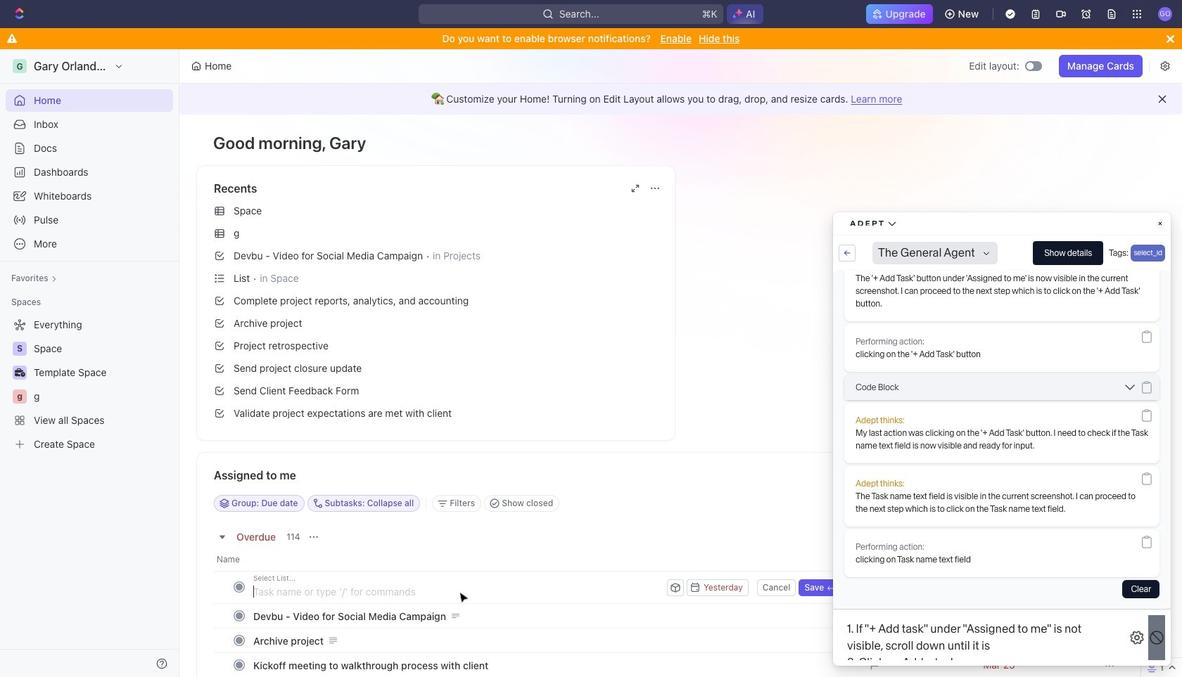 Task type: describe. For each thing, give the bounding box(es) containing it.
sidebar navigation
[[0, 49, 182, 678]]

Task name or type '/' for commands text field
[[253, 581, 664, 603]]

Search tasks... text field
[[951, 493, 1092, 514]]

tree inside sidebar navigation
[[6, 314, 173, 456]]



Task type: locate. For each thing, give the bounding box(es) containing it.
space, , element
[[13, 342, 27, 356]]

g, , element
[[13, 390, 27, 404]]

alert
[[179, 84, 1182, 115]]

gary orlando's workspace, , element
[[13, 59, 27, 73]]

business time image
[[14, 369, 25, 377]]

tree
[[6, 314, 173, 456]]



Task type: vqa. For each thing, say whether or not it's contained in the screenshot.
'TREE' in the left of the page
yes



